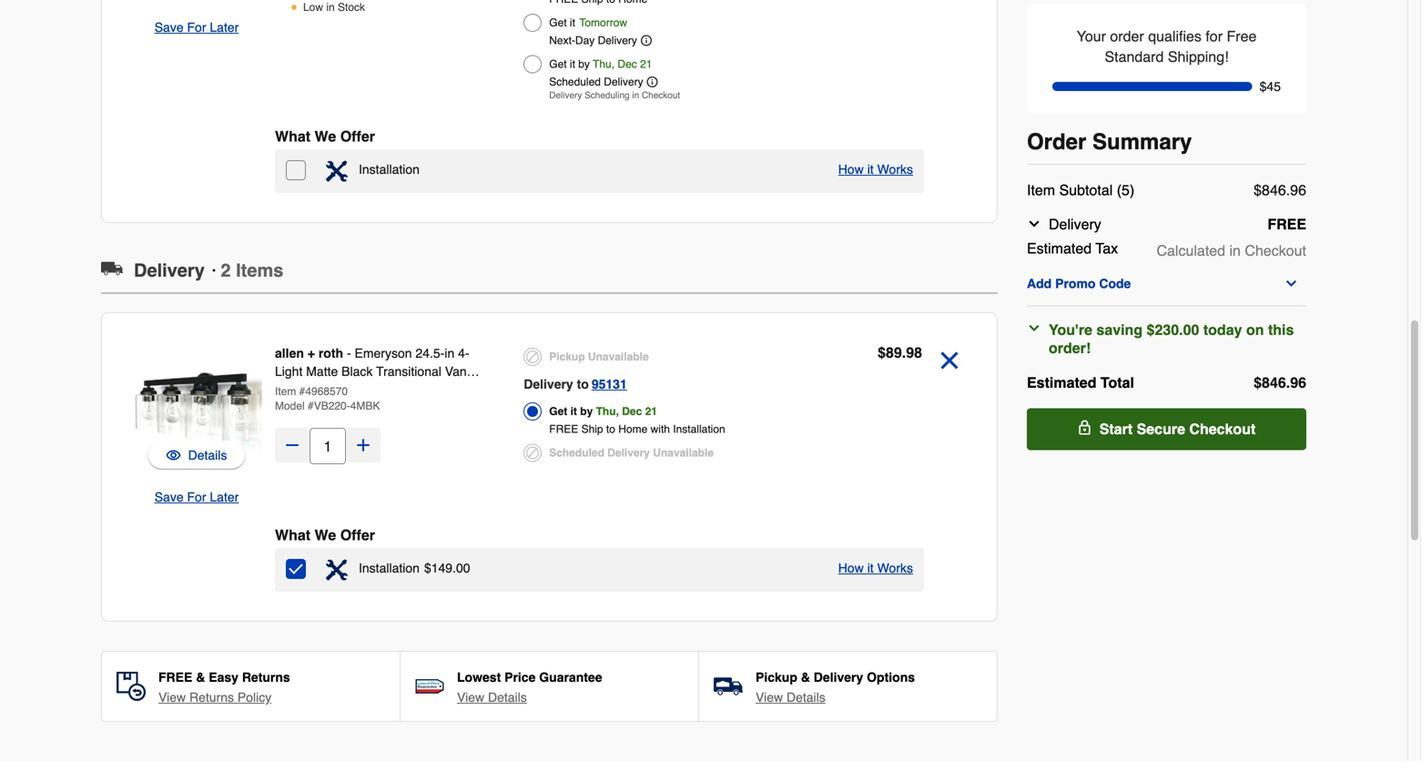 Task type: vqa. For each thing, say whether or not it's contained in the screenshot.
the topmost accessible
no



Task type: describe. For each thing, give the bounding box(es) containing it.
delivery inside pickup & delivery options view details
[[814, 670, 864, 685]]

standard
[[1105, 48, 1164, 65]]

1 vertical spatial by
[[580, 405, 593, 418]]

98
[[906, 344, 922, 361]]

item for item subtotal (5)
[[1027, 181, 1056, 198]]

for for 1st save for later button from the bottom of the page
[[187, 490, 206, 505]]

remove item image
[[933, 344, 966, 377]]

what we offer for 1st assembly image
[[275, 128, 375, 145]]

for for 2nd save for later button from the bottom
[[187, 20, 206, 35]]

on
[[1247, 321, 1264, 338]]

subtotal
[[1060, 181, 1113, 198]]

0 vertical spatial 21
[[640, 58, 652, 71]]

0 horizontal spatial details
[[188, 448, 227, 463]]

$230.00
[[1147, 321, 1200, 338]]

installation inside option group
[[673, 423, 725, 436]]

start
[[1100, 421, 1133, 437]]

#4968570
[[299, 385, 348, 398]]

1 vertical spatial returns
[[189, 690, 234, 705]]

how it works for 1st assembly image how it works button
[[839, 162, 913, 177]]

$ 846 . 96 for item subtotal (5)
[[1254, 181, 1307, 198]]

. for estimated total
[[1287, 374, 1291, 391]]

easy
[[209, 670, 239, 685]]

(5)
[[1117, 181, 1135, 198]]

free for free ship to home with installation
[[549, 423, 578, 436]]

model
[[275, 400, 305, 413]]

quickview image
[[166, 446, 181, 464]]

your order qualifies for free standard shipping!
[[1077, 28, 1257, 65]]

black
[[342, 364, 373, 379]]

transitional
[[376, 364, 442, 379]]

bullet image
[[290, 4, 298, 11]]

$45
[[1260, 79, 1281, 94]]

free for free
[[1268, 216, 1307, 232]]

delivery down tomorrow
[[598, 34, 637, 47]]

1 offer from the top
[[340, 128, 375, 145]]

tax
[[1096, 240, 1118, 257]]

get it tomorrow
[[549, 16, 627, 29]]

order
[[1027, 129, 1087, 154]]

2 assembly image from the top
[[326, 559, 348, 581]]

scheduled delivery unavailable
[[549, 447, 714, 459]]

1 we from the top
[[315, 128, 336, 145]]

89
[[886, 344, 902, 361]]

options
[[867, 670, 915, 685]]

vanity
[[445, 364, 480, 379]]

truck filled image
[[101, 258, 123, 280]]

emeryson 24.5-in 4-light matte black transitional vanity light image
[[131, 342, 262, 474]]

minus image
[[283, 436, 301, 454]]

your
[[1077, 28, 1106, 45]]

$ 89 . 98
[[878, 344, 922, 361]]

block image
[[524, 348, 542, 366]]

allen
[[275, 346, 304, 361]]

view details link for view
[[756, 688, 826, 707]]

low in stock
[[303, 1, 365, 14]]

today
[[1204, 321, 1243, 338]]

in right scheduling
[[632, 90, 639, 101]]

how it works button for 1st assembly image
[[839, 160, 913, 178]]

0 vertical spatial by
[[578, 58, 590, 71]]

4mbk
[[350, 400, 380, 413]]

0 vertical spatial chevron down image
[[1027, 217, 1042, 231]]

qualifies
[[1149, 28, 1202, 45]]

you're saving  $230.00  today on this order! link
[[1027, 321, 1300, 357]]

view for free & easy returns view returns policy
[[158, 690, 186, 705]]

chevron down image
[[1027, 321, 1042, 335]]

add
[[1027, 276, 1052, 291]]

policy
[[238, 690, 272, 705]]

free ship to home with installation
[[549, 423, 725, 436]]

in inside emeryson 24.5-in 4- light matte black transitional vanity light
[[445, 346, 455, 361]]

later for 1st save for later button from the bottom of the page
[[210, 490, 239, 505]]

how it works for how it works button related to first assembly image from the bottom of the page
[[839, 561, 913, 576]]

96 for item subtotal (5)
[[1291, 181, 1307, 198]]

view returns policy link
[[158, 688, 272, 707]]

delivery down block image
[[524, 377, 573, 392]]

get for pickup unavailable
[[549, 405, 568, 418]]

bullet image
[[212, 269, 216, 272]]

later for 2nd save for later button from the bottom
[[210, 20, 239, 35]]

day
[[575, 34, 595, 47]]

what we offer for first assembly image from the bottom of the page
[[275, 527, 375, 544]]

item #4968570 model #vb220-4mbk
[[275, 385, 380, 413]]

4-
[[458, 346, 470, 361]]

secure
[[1137, 421, 1186, 437]]

emeryson
[[355, 346, 412, 361]]

scheduled delivery
[[549, 76, 643, 88]]

1 vertical spatial .
[[902, 344, 906, 361]]

low
[[303, 1, 323, 14]]

2 how from the top
[[839, 561, 864, 576]]

scheduled for scheduled delivery unavailable
[[549, 447, 605, 459]]

in right the calculated
[[1230, 242, 1241, 259]]

ship
[[582, 423, 603, 436]]

1 vertical spatial chevron down image
[[1284, 276, 1299, 291]]

& for free
[[196, 670, 205, 685]]

view for pickup & delivery options view details
[[756, 690, 783, 705]]

installation $ 149 .00
[[359, 561, 470, 576]]

next-day delivery
[[549, 34, 637, 47]]

secure image
[[1078, 420, 1093, 435]]

works for how it works button related to first assembly image from the bottom of the page
[[877, 561, 913, 576]]

price
[[505, 670, 536, 685]]

1 vertical spatial to
[[606, 423, 616, 436]]

846 for item subtotal (5)
[[1262, 181, 1287, 198]]

#vb220-
[[308, 400, 350, 413]]

save for later for 2nd save for later button from the bottom
[[155, 20, 239, 35]]

$ 846 . 96 for estimated total
[[1254, 374, 1307, 391]]

lowest
[[457, 670, 501, 685]]

save for later for 1st save for later button from the bottom of the page
[[155, 490, 239, 505]]

2 offer from the top
[[340, 527, 375, 544]]

free
[[1227, 28, 1257, 45]]

estimated for estimated tax
[[1027, 240, 1092, 257]]

allen + roth -
[[275, 346, 355, 361]]

1 light from the top
[[275, 364, 303, 379]]

installation for installation
[[359, 162, 420, 177]]

-
[[347, 346, 351, 361]]

1 vertical spatial unavailable
[[653, 447, 714, 459]]

summary
[[1093, 129, 1192, 154]]

info image
[[641, 35, 652, 46]]

you're
[[1049, 321, 1093, 338]]

pickup & delivery options view details
[[756, 670, 915, 705]]

this
[[1268, 321, 1294, 338]]

order
[[1110, 28, 1144, 45]]

pickup unavailable
[[549, 351, 649, 363]]

delivery up delivery scheduling in checkout
[[604, 76, 643, 88]]

you're saving  $230.00  today on this order!
[[1049, 321, 1294, 356]]

.00
[[453, 561, 470, 576]]

0 vertical spatial to
[[577, 377, 589, 392]]

scheduling
[[585, 90, 630, 101]]



Task type: locate. For each thing, give the bounding box(es) containing it.
1 vertical spatial thu,
[[596, 405, 619, 418]]

1 what from the top
[[275, 128, 311, 145]]

1 horizontal spatial chevron down image
[[1284, 276, 1299, 291]]

by up scheduled delivery
[[578, 58, 590, 71]]

1 save for later button from the top
[[155, 18, 239, 36]]

2 estimated from the top
[[1027, 374, 1097, 391]]

get it by thu, dec 21 up scheduled delivery
[[549, 58, 652, 71]]

delivery
[[598, 34, 637, 47], [604, 76, 643, 88], [549, 90, 582, 101], [1049, 216, 1102, 232], [134, 260, 205, 281], [524, 377, 573, 392], [608, 447, 650, 459], [814, 670, 864, 685]]

+
[[308, 346, 315, 361]]

returns up policy
[[242, 670, 290, 685]]

$ 846 . 96 down this
[[1254, 374, 1307, 391]]

96 down this
[[1291, 374, 1307, 391]]

0 vertical spatial works
[[877, 162, 913, 177]]

2 works from the top
[[877, 561, 913, 576]]

item up model
[[275, 385, 296, 398]]

unavailable up 95131 "button"
[[588, 351, 649, 363]]

2 view from the left
[[457, 690, 485, 705]]

95131
[[592, 377, 627, 392]]

free & easy returns view returns policy
[[158, 670, 290, 705]]

estimated
[[1027, 240, 1092, 257], [1027, 374, 1097, 391]]

1 save for later from the top
[[155, 20, 239, 35]]

1 how it works from the top
[[839, 162, 913, 177]]

in right low
[[326, 1, 335, 14]]

2 vertical spatial .
[[1287, 374, 1291, 391]]

96 up calculated in checkout
[[1291, 181, 1307, 198]]

0 vertical spatial installation
[[359, 162, 420, 177]]

next-
[[549, 34, 575, 47]]

estimated tax
[[1027, 240, 1118, 257]]

delivery down home
[[608, 447, 650, 459]]

0 vertical spatial item
[[1027, 181, 1056, 198]]

installation for installation $ 149 .00
[[359, 561, 420, 576]]

1 vertical spatial get
[[549, 58, 567, 71]]

1 vertical spatial for
[[187, 490, 206, 505]]

1 vertical spatial save for later
[[155, 490, 239, 505]]

2 horizontal spatial view
[[756, 690, 783, 705]]

0 horizontal spatial pickup
[[549, 351, 585, 363]]

delivery down scheduled delivery
[[549, 90, 582, 101]]

$ up calculated in checkout
[[1254, 181, 1262, 198]]

846 down this
[[1262, 374, 1287, 391]]

0 vertical spatial save for later button
[[155, 18, 239, 36]]

0 vertical spatial offer
[[340, 128, 375, 145]]

0 horizontal spatial item
[[275, 385, 296, 398]]

0 horizontal spatial chevron down image
[[1027, 217, 1042, 231]]

. up calculated in checkout
[[1287, 181, 1291, 198]]

0 vertical spatial pickup
[[549, 351, 585, 363]]

checkout for start secure checkout
[[1190, 421, 1256, 437]]

pickup for pickup & delivery options view details
[[756, 670, 798, 685]]

checkout
[[642, 90, 680, 101], [1245, 242, 1307, 259], [1190, 421, 1256, 437]]

$ 846 . 96 up calculated in checkout
[[1254, 181, 1307, 198]]

dec up delivery scheduling in checkout
[[618, 58, 637, 71]]

stock
[[338, 1, 365, 14]]

0 vertical spatial what we offer
[[275, 128, 375, 145]]

1 vertical spatial scheduled
[[549, 447, 605, 459]]

1 vertical spatial what we offer
[[275, 527, 375, 544]]

1 how from the top
[[839, 162, 864, 177]]

save for later
[[155, 20, 239, 35], [155, 490, 239, 505]]

to left 95131
[[577, 377, 589, 392]]

tomorrow
[[580, 16, 627, 29]]

1 later from the top
[[210, 20, 239, 35]]

view inside pickup & delivery options view details
[[756, 690, 783, 705]]

emeryson 24.5-in 4- light matte black transitional vanity light
[[275, 346, 480, 397]]

with
[[651, 423, 670, 436]]

home
[[619, 423, 648, 436]]

2 vertical spatial free
[[158, 670, 192, 685]]

details inside pickup & delivery options view details
[[787, 690, 826, 705]]

21 up info image
[[640, 58, 652, 71]]

Low in Stock number field
[[310, 428, 346, 464]]

0 horizontal spatial free
[[158, 670, 192, 685]]

1 vertical spatial what
[[275, 527, 311, 544]]

2 & from the left
[[801, 670, 810, 685]]

1 vertical spatial how it works
[[839, 561, 913, 576]]

1 horizontal spatial pickup
[[756, 670, 798, 685]]

scheduled down ship
[[549, 447, 605, 459]]

order summary
[[1027, 129, 1192, 154]]

checkout up this
[[1245, 242, 1307, 259]]

1 vertical spatial dec
[[622, 405, 642, 418]]

view inside free & easy returns view returns policy
[[158, 690, 186, 705]]

1 for from the top
[[187, 20, 206, 35]]

1 vertical spatial installation
[[673, 423, 725, 436]]

view inside lowest price guarantee view details
[[457, 690, 485, 705]]

in left 4-
[[445, 346, 455, 361]]

1 horizontal spatial free
[[549, 423, 578, 436]]

for
[[1206, 28, 1223, 45]]

1 horizontal spatial to
[[606, 423, 616, 436]]

2
[[221, 260, 231, 281]]

1 horizontal spatial returns
[[242, 670, 290, 685]]

0 vertical spatial for
[[187, 20, 206, 35]]

1 vertical spatial works
[[877, 561, 913, 576]]

delivery to 95131
[[524, 377, 627, 392]]

0 vertical spatial get it by thu, dec 21
[[549, 58, 652, 71]]

get it by thu, dec 21
[[549, 58, 652, 71], [549, 405, 657, 418]]

assembly image
[[326, 160, 348, 182], [326, 559, 348, 581]]

1 assembly image from the top
[[326, 160, 348, 182]]

checkout for calculated in checkout
[[1245, 242, 1307, 259]]

1 horizontal spatial view details link
[[756, 688, 826, 707]]

works for 1st assembly image how it works button
[[877, 162, 913, 177]]

start secure checkout
[[1100, 421, 1256, 437]]

option group
[[524, 344, 777, 466]]

1 vertical spatial 846
[[1262, 374, 1287, 391]]

returns down easy
[[189, 690, 234, 705]]

1 estimated from the top
[[1027, 240, 1092, 257]]

calculated
[[1157, 242, 1226, 259]]

later
[[210, 20, 239, 35], [210, 490, 239, 505]]

estimated up promo
[[1027, 240, 1092, 257]]

& inside free & easy returns view returns policy
[[196, 670, 205, 685]]

total
[[1101, 374, 1135, 391]]

& left easy
[[196, 670, 205, 685]]

1 horizontal spatial &
[[801, 670, 810, 685]]

add promo code
[[1027, 276, 1131, 291]]

free
[[1268, 216, 1307, 232], [549, 423, 578, 436], [158, 670, 192, 685]]

846 up calculated in checkout
[[1262, 181, 1287, 198]]

2 items
[[221, 260, 284, 281]]

save for later button
[[155, 18, 239, 36], [155, 488, 239, 506]]

0 horizontal spatial &
[[196, 670, 205, 685]]

2 what from the top
[[275, 527, 311, 544]]

items
[[236, 260, 284, 281]]

scheduled for scheduled delivery
[[549, 76, 601, 88]]

1 $ 846 . 96 from the top
[[1254, 181, 1307, 198]]

get down the delivery to 95131
[[549, 405, 568, 418]]

how
[[839, 162, 864, 177], [839, 561, 864, 576]]

0 vertical spatial later
[[210, 20, 239, 35]]

light up model
[[275, 382, 303, 397]]

save for 1st save for later button from the bottom of the page
[[155, 490, 184, 505]]

order!
[[1049, 339, 1091, 356]]

1 96 from the top
[[1291, 181, 1307, 198]]

96
[[1291, 181, 1307, 198], [1291, 374, 1307, 391]]

get it by thu, dec 21 up ship
[[549, 405, 657, 418]]

0 horizontal spatial view
[[158, 690, 186, 705]]

2 later from the top
[[210, 490, 239, 505]]

1 vertical spatial pickup
[[756, 670, 798, 685]]

saving
[[1097, 321, 1143, 338]]

0 vertical spatial unavailable
[[588, 351, 649, 363]]

chevron down image
[[1027, 217, 1042, 231], [1284, 276, 1299, 291]]

0 vertical spatial how it works button
[[839, 160, 913, 178]]

details button
[[148, 441, 246, 470], [166, 446, 227, 464]]

846 for estimated total
[[1262, 374, 1287, 391]]

0 vertical spatial 846
[[1262, 181, 1287, 198]]

96 for estimated total
[[1291, 374, 1307, 391]]

get
[[549, 16, 567, 29], [549, 58, 567, 71], [549, 405, 568, 418]]

2 $ 846 . 96 from the top
[[1254, 374, 1307, 391]]

0 vertical spatial dec
[[618, 58, 637, 71]]

1 get it by thu, dec 21 from the top
[[549, 58, 652, 71]]

item
[[1027, 181, 1056, 198], [275, 385, 296, 398]]

estimated down order!
[[1027, 374, 1097, 391]]

21 up with
[[645, 405, 657, 418]]

2 vertical spatial installation
[[359, 561, 420, 576]]

delivery left bullet icon
[[134, 260, 205, 281]]

it
[[570, 16, 575, 29], [570, 58, 575, 71], [868, 162, 874, 177], [571, 405, 577, 418], [868, 561, 874, 576]]

estimated total
[[1027, 374, 1135, 391]]

$ left "98"
[[878, 344, 886, 361]]

$ down on
[[1254, 374, 1262, 391]]

details
[[188, 448, 227, 463], [488, 690, 527, 705], [787, 690, 826, 705]]

1 vertical spatial we
[[315, 527, 336, 544]]

1 vertical spatial free
[[549, 423, 578, 436]]

0 vertical spatial returns
[[242, 670, 290, 685]]

1 save from the top
[[155, 20, 184, 35]]

1 vertical spatial later
[[210, 490, 239, 505]]

0 vertical spatial 96
[[1291, 181, 1307, 198]]

3 get from the top
[[549, 405, 568, 418]]

to right ship
[[606, 423, 616, 436]]

& for pickup
[[801, 670, 810, 685]]

0 vertical spatial light
[[275, 364, 303, 379]]

checkout inside start secure checkout "button"
[[1190, 421, 1256, 437]]

item left "subtotal"
[[1027, 181, 1056, 198]]

installation
[[359, 162, 420, 177], [673, 423, 725, 436], [359, 561, 420, 576]]

to
[[577, 377, 589, 392], [606, 423, 616, 436]]

free left ship
[[549, 423, 578, 436]]

1 horizontal spatial details
[[488, 690, 527, 705]]

1 vertical spatial save for later button
[[155, 488, 239, 506]]

delivery scheduling in checkout
[[549, 90, 680, 101]]

info image
[[647, 76, 658, 87]]

what we offer
[[275, 128, 375, 145], [275, 527, 375, 544]]

0 vertical spatial free
[[1268, 216, 1307, 232]]

shipping!
[[1168, 48, 1229, 65]]

free for free & easy returns view returns policy
[[158, 670, 192, 685]]

2 846 from the top
[[1262, 374, 1287, 391]]

1 vertical spatial checkout
[[1245, 242, 1307, 259]]

1 vertical spatial item
[[275, 385, 296, 398]]

light down allen
[[275, 364, 303, 379]]

1 scheduled from the top
[[549, 76, 601, 88]]

0 horizontal spatial unavailable
[[588, 351, 649, 363]]

1 view from the left
[[158, 690, 186, 705]]

pickup inside pickup & delivery options view details
[[756, 670, 798, 685]]

1 vertical spatial $ 846 . 96
[[1254, 374, 1307, 391]]

item subtotal (5)
[[1027, 181, 1135, 198]]

1 view details link from the left
[[457, 688, 527, 707]]

calculated in checkout
[[1157, 242, 1307, 259]]

0 horizontal spatial returns
[[189, 690, 234, 705]]

2 vertical spatial checkout
[[1190, 421, 1256, 437]]

1 horizontal spatial item
[[1027, 181, 1056, 198]]

item for item #4968570 model #vb220-4mbk
[[275, 385, 296, 398]]

2 get from the top
[[549, 58, 567, 71]]

free up view returns policy link
[[158, 670, 192, 685]]

1 vertical spatial 96
[[1291, 374, 1307, 391]]

guarantee
[[539, 670, 602, 685]]

95131 button
[[592, 373, 627, 395]]

. left remove item image
[[902, 344, 906, 361]]

dec up home
[[622, 405, 642, 418]]

how it works
[[839, 162, 913, 177], [839, 561, 913, 576]]

2 what we offer from the top
[[275, 527, 375, 544]]

thu, up scheduled delivery
[[593, 58, 615, 71]]

free inside option group
[[549, 423, 578, 436]]

chevron down image up this
[[1284, 276, 1299, 291]]

0 vertical spatial checkout
[[642, 90, 680, 101]]

2 how it works from the top
[[839, 561, 913, 576]]

1 vertical spatial save
[[155, 490, 184, 505]]

2 how it works button from the top
[[839, 559, 913, 577]]

1 works from the top
[[877, 162, 913, 177]]

149
[[431, 561, 453, 576]]

2 light from the top
[[275, 382, 303, 397]]

plus image
[[354, 436, 372, 454]]

1 & from the left
[[196, 670, 205, 685]]

3 view from the left
[[756, 690, 783, 705]]

free up calculated in checkout
[[1268, 216, 1307, 232]]

2 horizontal spatial details
[[787, 690, 826, 705]]

thu,
[[593, 58, 615, 71], [596, 405, 619, 418]]

for
[[187, 20, 206, 35], [187, 490, 206, 505]]

pickup
[[549, 351, 585, 363], [756, 670, 798, 685]]

scheduled up scheduling
[[549, 76, 601, 88]]

1 get from the top
[[549, 16, 567, 29]]

0 vertical spatial assembly image
[[326, 160, 348, 182]]

roth
[[319, 346, 343, 361]]

get for low in stock
[[549, 16, 567, 29]]

2 we from the top
[[315, 527, 336, 544]]

free inside free & easy returns view returns policy
[[158, 670, 192, 685]]

1 horizontal spatial unavailable
[[653, 447, 714, 459]]

by up ship
[[580, 405, 593, 418]]

$ left .00
[[424, 561, 431, 576]]

0 vertical spatial save for later
[[155, 20, 239, 35]]

0 vertical spatial $ 846 . 96
[[1254, 181, 1307, 198]]

block image
[[524, 444, 542, 462]]

1 vertical spatial estimated
[[1027, 374, 1097, 391]]

1 what we offer from the top
[[275, 128, 375, 145]]

0 vertical spatial how it works
[[839, 162, 913, 177]]

2 vertical spatial get
[[549, 405, 568, 418]]

$
[[1254, 181, 1262, 198], [878, 344, 886, 361], [1254, 374, 1262, 391], [424, 561, 431, 576]]

2 scheduled from the top
[[549, 447, 605, 459]]

0 vertical spatial thu,
[[593, 58, 615, 71]]

& inside pickup & delivery options view details
[[801, 670, 810, 685]]

24.5-
[[416, 346, 445, 361]]

1 horizontal spatial view
[[457, 690, 485, 705]]

0 vertical spatial what
[[275, 128, 311, 145]]

start secure checkout button
[[1027, 408, 1307, 450]]

0 vertical spatial save
[[155, 20, 184, 35]]

details inside lowest price guarantee view details
[[488, 690, 527, 705]]

how it works button
[[839, 160, 913, 178], [839, 559, 913, 577]]

pickup for pickup unavailable
[[549, 351, 585, 363]]

add promo code link
[[1027, 276, 1307, 291]]

in
[[326, 1, 335, 14], [632, 90, 639, 101], [1230, 242, 1241, 259], [445, 346, 455, 361]]

0 horizontal spatial to
[[577, 377, 589, 392]]

2 save for later from the top
[[155, 490, 239, 505]]

2 save for later button from the top
[[155, 488, 239, 506]]

1 846 from the top
[[1262, 181, 1287, 198]]

unavailable down with
[[653, 447, 714, 459]]

0 vertical spatial get
[[549, 16, 567, 29]]

1 vertical spatial offer
[[340, 527, 375, 544]]

what
[[275, 128, 311, 145], [275, 527, 311, 544]]

1 vertical spatial how
[[839, 561, 864, 576]]

1 vertical spatial 21
[[645, 405, 657, 418]]

0 vertical spatial we
[[315, 128, 336, 145]]

how it works button for first assembly image from the bottom of the page
[[839, 559, 913, 577]]

promo
[[1056, 276, 1096, 291]]

0 vertical spatial how
[[839, 162, 864, 177]]

& left options
[[801, 670, 810, 685]]

matte
[[306, 364, 338, 379]]

code
[[1099, 276, 1131, 291]]

delivery up estimated tax
[[1049, 216, 1102, 232]]

we
[[315, 128, 336, 145], [315, 527, 336, 544]]

unavailable
[[588, 351, 649, 363], [653, 447, 714, 459]]

light
[[275, 364, 303, 379], [275, 382, 303, 397]]

1 vertical spatial get it by thu, dec 21
[[549, 405, 657, 418]]

2 horizontal spatial free
[[1268, 216, 1307, 232]]

. down this
[[1287, 374, 1291, 391]]

1 how it works button from the top
[[839, 160, 913, 178]]

checkout down info image
[[642, 90, 680, 101]]

thu, up ship
[[596, 405, 619, 418]]

2 view details link from the left
[[756, 688, 826, 707]]

view details link for details
[[457, 688, 527, 707]]

option group containing delivery to
[[524, 344, 777, 466]]

0 vertical spatial estimated
[[1027, 240, 1092, 257]]

get up next-
[[549, 16, 567, 29]]

get down next-
[[549, 58, 567, 71]]

save for 2nd save for later button from the bottom
[[155, 20, 184, 35]]

0 vertical spatial .
[[1287, 181, 1291, 198]]

view details link
[[457, 688, 527, 707], [756, 688, 826, 707]]

2 for from the top
[[187, 490, 206, 505]]

2 save from the top
[[155, 490, 184, 505]]

2 96 from the top
[[1291, 374, 1307, 391]]

0 vertical spatial scheduled
[[549, 76, 601, 88]]

checkout right secure
[[1190, 421, 1256, 437]]

2 get it by thu, dec 21 from the top
[[549, 405, 657, 418]]

0 horizontal spatial view details link
[[457, 688, 527, 707]]

item inside the item #4968570 model #vb220-4mbk
[[275, 385, 296, 398]]

1 vertical spatial assembly image
[[326, 559, 348, 581]]

delivery left options
[[814, 670, 864, 685]]

estimated for estimated total
[[1027, 374, 1097, 391]]

1 vertical spatial light
[[275, 382, 303, 397]]

chevron down image up estimated tax
[[1027, 217, 1042, 231]]

lowest price guarantee view details
[[457, 670, 602, 705]]

. for item subtotal (5)
[[1287, 181, 1291, 198]]



